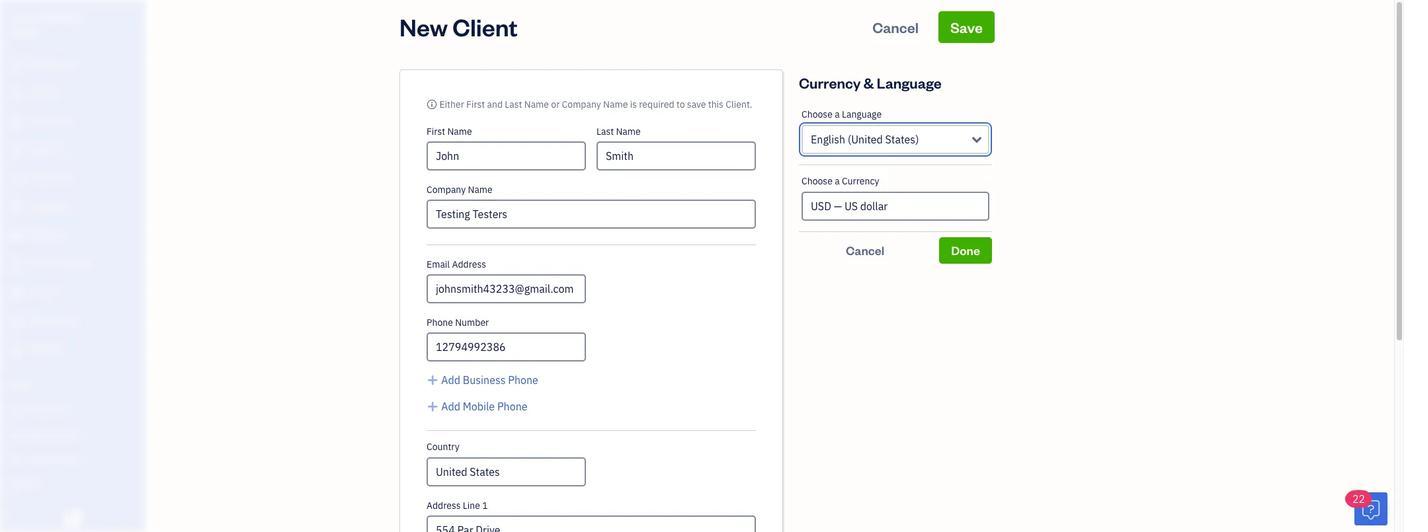 Task type: describe. For each thing, give the bounding box(es) containing it.
members
[[32, 405, 68, 416]]

items
[[10, 429, 30, 440]]

a for language
[[835, 109, 840, 120]]

Address Line 1 text field
[[427, 516, 756, 533]]

settings
[[10, 478, 40, 489]]

0 vertical spatial cancel button
[[861, 11, 931, 43]]

choose a currency element
[[799, 165, 993, 232]]

add for add mobile phone
[[442, 400, 461, 414]]

country
[[427, 441, 460, 453]]

phone for add mobile phone
[[498, 400, 528, 414]]

0 vertical spatial last
[[505, 99, 522, 111]]

save
[[951, 18, 983, 36]]

english (united states)
[[811, 133, 920, 146]]

report image
[[9, 343, 24, 357]]

&
[[864, 73, 874, 92]]

project image
[[9, 230, 24, 243]]

client.
[[726, 99, 753, 111]]

name for company name
[[468, 184, 493, 196]]

a for currency
[[835, 175, 840, 187]]

add business phone
[[442, 374, 539, 387]]

required
[[639, 99, 675, 111]]

last name
[[597, 126, 641, 138]]

add for add business phone
[[442, 374, 461, 387]]

add business phone button
[[427, 373, 539, 388]]

new client
[[400, 11, 518, 42]]

estimate image
[[9, 116, 24, 129]]

client
[[453, 11, 518, 42]]

plus image for add mobile phone
[[427, 399, 439, 415]]

0 horizontal spatial company
[[427, 184, 466, 196]]

0 vertical spatial company
[[562, 99, 601, 111]]

0 vertical spatial and
[[487, 99, 503, 111]]

phone number
[[427, 317, 489, 329]]

connections
[[31, 454, 78, 465]]

choose a language element
[[799, 99, 993, 165]]

english
[[811, 133, 846, 146]]

Last Name text field
[[597, 142, 756, 171]]

items and services link
[[3, 424, 142, 447]]

timer image
[[9, 258, 24, 271]]

0 vertical spatial address
[[452, 259, 486, 271]]

language for choose a language
[[842, 109, 882, 120]]

this
[[709, 99, 724, 111]]

done
[[952, 243, 981, 258]]

company name
[[427, 184, 493, 196]]

plus image for add business phone
[[427, 373, 439, 388]]

expense image
[[9, 201, 24, 214]]

Country text field
[[428, 459, 585, 486]]

Company Name text field
[[427, 200, 756, 229]]

done button
[[940, 238, 993, 264]]

choose for choose a language
[[802, 109, 833, 120]]

name left or
[[525, 99, 549, 111]]

is
[[630, 99, 637, 111]]

Phone Number text field
[[427, 333, 586, 362]]

apps link
[[3, 375, 142, 398]]

add mobile phone
[[442, 400, 528, 414]]

1 horizontal spatial first
[[467, 99, 485, 111]]

settings link
[[3, 473, 142, 496]]

bank connections link
[[3, 448, 142, 471]]

team members
[[10, 405, 68, 416]]

phone for add business phone
[[508, 374, 539, 387]]

bank connections
[[10, 454, 78, 465]]

email address
[[427, 259, 486, 271]]



Task type: vqa. For each thing, say whether or not it's contained in the screenshot.
NO
no



Task type: locate. For each thing, give the bounding box(es) containing it.
invoice image
[[9, 144, 24, 158]]

first
[[467, 99, 485, 111], [427, 126, 445, 138]]

phone
[[427, 317, 453, 329], [508, 374, 539, 387], [498, 400, 528, 414]]

1 a from the top
[[835, 109, 840, 120]]

currency
[[799, 73, 861, 92], [842, 175, 880, 187]]

a up english on the top of page
[[835, 109, 840, 120]]

phone left number
[[427, 317, 453, 329]]

client image
[[9, 87, 24, 101]]

currency down 'english (united states)'
[[842, 175, 880, 187]]

address left line at the bottom of page
[[427, 500, 461, 512]]

phone inside add mobile phone button
[[498, 400, 528, 414]]

cancel button
[[861, 11, 931, 43], [799, 238, 932, 264]]

add inside button
[[442, 374, 461, 387]]

james
[[11, 12, 40, 24]]

1 vertical spatial address
[[427, 500, 461, 512]]

2 vertical spatial phone
[[498, 400, 528, 414]]

address line 1
[[427, 500, 488, 512]]

1 add from the top
[[442, 374, 461, 387]]

a inside choose a currency element
[[835, 175, 840, 187]]

phone down phone number text field
[[508, 374, 539, 387]]

name down first name text field
[[468, 184, 493, 196]]

1 vertical spatial currency
[[842, 175, 880, 187]]

language up 'english (united states)'
[[842, 109, 882, 120]]

plus image left the business
[[427, 373, 439, 388]]

add inside button
[[442, 400, 461, 414]]

and right items
[[32, 429, 46, 440]]

resource center badge image
[[1355, 493, 1388, 526]]

1 vertical spatial plus image
[[427, 399, 439, 415]]

line
[[463, 500, 480, 512]]

1 vertical spatial phone
[[508, 374, 539, 387]]

phone inside the add business phone button
[[508, 374, 539, 387]]

0 vertical spatial first
[[467, 99, 485, 111]]

first right the either
[[467, 99, 485, 111]]

0 vertical spatial language
[[877, 73, 942, 92]]

cancel button down currency text box
[[799, 238, 932, 264]]

1 vertical spatial a
[[835, 175, 840, 187]]

0 horizontal spatial and
[[32, 429, 46, 440]]

1 choose from the top
[[802, 109, 833, 120]]

2 add from the top
[[442, 400, 461, 414]]

currency up choose a language
[[799, 73, 861, 92]]

0 vertical spatial choose
[[802, 109, 833, 120]]

either first and last name or company name is required to save this client.
[[440, 99, 753, 111]]

name down the either
[[448, 126, 472, 138]]

main element
[[0, 0, 179, 533]]

1 vertical spatial last
[[597, 126, 614, 138]]

0 horizontal spatial first
[[427, 126, 445, 138]]

0 horizontal spatial last
[[505, 99, 522, 111]]

add
[[442, 374, 461, 387], [442, 400, 461, 414]]

apps
[[10, 381, 30, 391]]

2 a from the top
[[835, 175, 840, 187]]

choose
[[802, 109, 833, 120], [802, 175, 833, 187]]

company down "first name"
[[427, 184, 466, 196]]

a down english on the top of page
[[835, 175, 840, 187]]

mobile
[[463, 400, 495, 414]]

name for last name
[[616, 126, 641, 138]]

first name
[[427, 126, 472, 138]]

cancel down currency text box
[[846, 243, 885, 258]]

0 vertical spatial currency
[[799, 73, 861, 92]]

number
[[455, 317, 489, 329]]

save
[[687, 99, 706, 111]]

company right or
[[562, 99, 601, 111]]

payment image
[[9, 173, 24, 186]]

1 horizontal spatial company
[[562, 99, 601, 111]]

plus image
[[427, 373, 439, 388], [427, 399, 439, 415]]

team
[[10, 405, 31, 416]]

2 choose from the top
[[802, 175, 833, 187]]

1 vertical spatial add
[[442, 400, 461, 414]]

last left or
[[505, 99, 522, 111]]

last
[[505, 99, 522, 111], [597, 126, 614, 138]]

choose a currency
[[802, 175, 880, 187]]

cancel button up currency & language
[[861, 11, 931, 43]]

0 vertical spatial add
[[442, 374, 461, 387]]

Language field
[[802, 125, 990, 154]]

add left "mobile"
[[442, 400, 461, 414]]

chart image
[[9, 315, 24, 328]]

name down is
[[616, 126, 641, 138]]

team members link
[[3, 399, 142, 422]]

james peterson owner
[[11, 12, 81, 37]]

name
[[525, 99, 549, 111], [604, 99, 628, 111], [448, 126, 472, 138], [616, 126, 641, 138], [468, 184, 493, 196]]

0 vertical spatial cancel
[[873, 18, 919, 36]]

or
[[551, 99, 560, 111]]

choose up english on the top of page
[[802, 109, 833, 120]]

1 vertical spatial first
[[427, 126, 445, 138]]

owner
[[11, 26, 37, 37]]

company
[[562, 99, 601, 111], [427, 184, 466, 196]]

save button
[[939, 11, 995, 43]]

language
[[877, 73, 942, 92], [842, 109, 882, 120]]

bank
[[10, 454, 29, 465]]

1 vertical spatial and
[[32, 429, 46, 440]]

1 vertical spatial cancel button
[[799, 238, 932, 264]]

first down primary icon
[[427, 126, 445, 138]]

1 plus image from the top
[[427, 373, 439, 388]]

First Name text field
[[427, 142, 586, 171]]

address
[[452, 259, 486, 271], [427, 500, 461, 512]]

name left is
[[604, 99, 628, 111]]

1
[[483, 500, 488, 512]]

1 vertical spatial language
[[842, 109, 882, 120]]

currency & language
[[799, 73, 942, 92]]

1 vertical spatial cancel
[[846, 243, 885, 258]]

1 horizontal spatial last
[[597, 126, 614, 138]]

language inside choose a language element
[[842, 109, 882, 120]]

0 vertical spatial phone
[[427, 317, 453, 329]]

language right &
[[877, 73, 942, 92]]

cancel
[[873, 18, 919, 36], [846, 243, 885, 258]]

dashboard image
[[9, 59, 24, 72]]

items and services
[[10, 429, 80, 440]]

1 horizontal spatial and
[[487, 99, 503, 111]]

add left the business
[[442, 374, 461, 387]]

choose a language
[[802, 109, 882, 120]]

22
[[1353, 493, 1366, 506]]

address right 'email'
[[452, 259, 486, 271]]

and
[[487, 99, 503, 111], [32, 429, 46, 440]]

peterson
[[42, 12, 81, 24]]

language for currency & language
[[877, 73, 942, 92]]

money image
[[9, 287, 24, 300]]

last down either first and last name or company name is required to save this client.
[[597, 126, 614, 138]]

to
[[677, 99, 685, 111]]

new
[[400, 11, 448, 42]]

0 vertical spatial plus image
[[427, 373, 439, 388]]

and right the either
[[487, 99, 503, 111]]

phone right "mobile"
[[498, 400, 528, 414]]

a
[[835, 109, 840, 120], [835, 175, 840, 187]]

states)
[[886, 133, 920, 146]]

1 vertical spatial choose
[[802, 175, 833, 187]]

choose down english on the top of page
[[802, 175, 833, 187]]

business
[[463, 374, 506, 387]]

a inside choose a language element
[[835, 109, 840, 120]]

and inside the main element
[[32, 429, 46, 440]]

22 button
[[1347, 491, 1388, 526]]

0 vertical spatial a
[[835, 109, 840, 120]]

1 vertical spatial company
[[427, 184, 466, 196]]

add mobile phone button
[[427, 399, 528, 415]]

Email Address text field
[[427, 275, 586, 304]]

plus image up country
[[427, 399, 439, 415]]

2 plus image from the top
[[427, 399, 439, 415]]

primary image
[[427, 99, 438, 111]]

freshbooks image
[[62, 512, 83, 527]]

Currency text field
[[803, 193, 989, 220]]

either
[[440, 99, 464, 111]]

(united
[[848, 133, 883, 146]]

choose for choose a currency
[[802, 175, 833, 187]]

name for first name
[[448, 126, 472, 138]]

cancel up currency & language
[[873, 18, 919, 36]]

email
[[427, 259, 450, 271]]

services
[[48, 429, 80, 440]]



